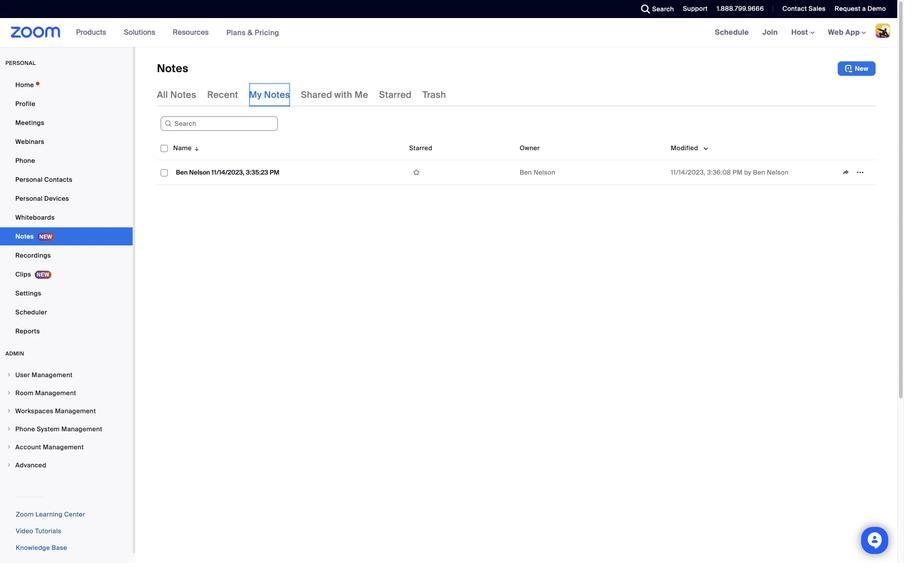 Task type: locate. For each thing, give the bounding box(es) containing it.
ben for ben nelson
[[520, 168, 532, 176]]

nelson inside ben nelson 11/14/2023, 3:35:23 pm button
[[189, 168, 210, 176]]

profile picture image
[[876, 23, 890, 38]]

my
[[249, 89, 262, 101]]

2 right image from the top
[[6, 408, 12, 414]]

nelson down owner
[[534, 168, 555, 176]]

11/14/2023, down modified
[[671, 168, 705, 176]]

2 vertical spatial right image
[[6, 462, 12, 468]]

phone inside personal menu menu
[[15, 157, 35, 165]]

starred inside tabs of all notes page tab list
[[379, 89, 412, 101]]

3 nelson from the left
[[767, 168, 789, 176]]

with
[[334, 89, 352, 101]]

ben nelson 11/14/2023, 3:35:23 pm
[[176, 168, 279, 176]]

all notes
[[157, 89, 196, 101]]

contact sales link
[[776, 0, 828, 18], [783, 5, 826, 13]]

recordings
[[15, 251, 51, 259]]

products
[[76, 28, 106, 37]]

request a demo
[[835, 5, 886, 13]]

phone
[[15, 157, 35, 165], [15, 425, 35, 433]]

right image inside account management menu item
[[6, 444, 12, 450]]

pm left by
[[733, 168, 743, 176]]

user management
[[15, 371, 73, 379]]

system
[[37, 425, 60, 433]]

2 nelson from the left
[[534, 168, 555, 176]]

personal up the whiteboards
[[15, 194, 43, 203]]

2 horizontal spatial nelson
[[767, 168, 789, 176]]

phone for phone system management
[[15, 425, 35, 433]]

2 phone from the top
[[15, 425, 35, 433]]

&
[[248, 28, 253, 37]]

settings
[[15, 289, 41, 297]]

knowledge base
[[16, 544, 67, 552]]

zoom learning center link
[[16, 510, 85, 518]]

1 horizontal spatial 11/14/2023,
[[671, 168, 705, 176]]

right image left room
[[6, 390, 12, 396]]

right image left user on the left
[[6, 372, 12, 378]]

banner
[[0, 18, 897, 47]]

zoom logo image
[[11, 27, 60, 38]]

1 right image from the top
[[6, 390, 12, 396]]

pm inside ben nelson 11/14/2023, 3:35:23 pm button
[[270, 168, 279, 176]]

phone up account
[[15, 425, 35, 433]]

11/14/2023, left 3:35:23 at the top of page
[[212, 168, 244, 176]]

2 pm from the left
[[733, 168, 743, 176]]

0 horizontal spatial ben
[[176, 168, 188, 176]]

notes up recordings
[[15, 232, 34, 240]]

application
[[157, 136, 883, 192], [839, 166, 872, 179]]

1 pm from the left
[[270, 168, 279, 176]]

phone system management
[[15, 425, 102, 433]]

management up workspaces management
[[35, 389, 76, 397]]

1 ben from the left
[[176, 168, 188, 176]]

right image left 'advanced'
[[6, 462, 12, 468]]

whiteboards link
[[0, 208, 133, 226]]

nelson
[[189, 168, 210, 176], [534, 168, 555, 176], [767, 168, 789, 176]]

schedule
[[715, 28, 749, 37]]

account
[[15, 443, 41, 451]]

0 vertical spatial starred
[[379, 89, 412, 101]]

ben down owner
[[520, 168, 532, 176]]

right image left workspaces
[[6, 408, 12, 414]]

ben nelson
[[520, 168, 555, 176]]

management for workspaces management
[[55, 407, 96, 415]]

user
[[15, 371, 30, 379]]

nelson for ben nelson
[[534, 168, 555, 176]]

notes link
[[0, 227, 133, 245]]

right image inside room management menu item
[[6, 390, 12, 396]]

2 horizontal spatial ben
[[753, 168, 765, 176]]

advanced menu item
[[0, 457, 133, 474]]

ben down 'name'
[[176, 168, 188, 176]]

1 phone from the top
[[15, 157, 35, 165]]

personal devices
[[15, 194, 69, 203]]

right image inside workspaces management menu item
[[6, 408, 12, 414]]

management up advanced menu item
[[43, 443, 84, 451]]

1 nelson from the left
[[189, 168, 210, 176]]

11/14/2023,
[[212, 168, 244, 176], [671, 168, 705, 176]]

nelson right by
[[767, 168, 789, 176]]

2 personal from the top
[[15, 194, 43, 203]]

tutorials
[[35, 527, 61, 535]]

2 right image from the top
[[6, 426, 12, 432]]

nelson down arrow down icon
[[189, 168, 210, 176]]

management up room management
[[32, 371, 73, 379]]

starred up ben nelson 11/14/2023, 3:35:23 pm unstarred "image"
[[409, 144, 432, 152]]

right image inside 'user management' menu item
[[6, 372, 12, 378]]

whiteboards
[[15, 213, 55, 222]]

workspaces management
[[15, 407, 96, 415]]

right image left system
[[6, 426, 12, 432]]

phone inside menu item
[[15, 425, 35, 433]]

nelson for ben nelson 11/14/2023, 3:35:23 pm
[[189, 168, 210, 176]]

1 vertical spatial right image
[[6, 426, 12, 432]]

reports link
[[0, 322, 133, 340]]

phone system management menu item
[[0, 421, 133, 438]]

request a demo link
[[828, 0, 897, 18], [835, 5, 886, 13]]

right image
[[6, 372, 12, 378], [6, 408, 12, 414], [6, 462, 12, 468]]

1 horizontal spatial ben
[[520, 168, 532, 176]]

personal
[[15, 176, 43, 184], [15, 194, 43, 203]]

phone down "webinars"
[[15, 157, 35, 165]]

contact sales
[[783, 5, 826, 13]]

1 horizontal spatial pm
[[733, 168, 743, 176]]

ben right by
[[753, 168, 765, 176]]

right image for room management
[[6, 390, 12, 396]]

0 horizontal spatial 11/14/2023,
[[212, 168, 244, 176]]

0 horizontal spatial pm
[[270, 168, 279, 176]]

schedule link
[[708, 18, 756, 47]]

1 personal from the top
[[15, 176, 43, 184]]

clips link
[[0, 265, 133, 283]]

recordings link
[[0, 246, 133, 264]]

right image
[[6, 390, 12, 396], [6, 426, 12, 432], [6, 444, 12, 450]]

account management menu item
[[0, 439, 133, 456]]

right image inside phone system management menu item
[[6, 426, 12, 432]]

0 vertical spatial right image
[[6, 372, 12, 378]]

app
[[846, 28, 860, 37]]

2 vertical spatial right image
[[6, 444, 12, 450]]

join link
[[756, 18, 785, 47]]

management
[[32, 371, 73, 379], [35, 389, 76, 397], [55, 407, 96, 415], [61, 425, 102, 433], [43, 443, 84, 451]]

meetings navigation
[[708, 18, 897, 47]]

learning
[[35, 510, 62, 518]]

1 horizontal spatial nelson
[[534, 168, 555, 176]]

notes inside notes 'link'
[[15, 232, 34, 240]]

room management menu item
[[0, 384, 133, 402]]

starred
[[379, 89, 412, 101], [409, 144, 432, 152]]

recent
[[207, 89, 238, 101]]

0 vertical spatial phone
[[15, 157, 35, 165]]

plans
[[226, 28, 246, 37]]

ben
[[176, 168, 188, 176], [520, 168, 532, 176], [753, 168, 765, 176]]

0 vertical spatial right image
[[6, 390, 12, 396]]

ben for ben nelson 11/14/2023, 3:35:23 pm
[[176, 168, 188, 176]]

notes right my
[[264, 89, 290, 101]]

base
[[52, 544, 67, 552]]

plans & pricing link
[[226, 28, 279, 37], [226, 28, 279, 37]]

1 vertical spatial phone
[[15, 425, 35, 433]]

personal up personal devices
[[15, 176, 43, 184]]

home link
[[0, 76, 133, 94]]

product information navigation
[[69, 18, 286, 47]]

management up phone system management menu item
[[55, 407, 96, 415]]

notes
[[157, 61, 188, 75], [170, 89, 196, 101], [264, 89, 290, 101], [15, 232, 34, 240]]

3 right image from the top
[[6, 444, 12, 450]]

0 vertical spatial personal
[[15, 176, 43, 184]]

2 ben from the left
[[520, 168, 532, 176]]

ben inside button
[[176, 168, 188, 176]]

right image left account
[[6, 444, 12, 450]]

tabs of all notes page tab list
[[157, 83, 446, 106]]

arrow down image
[[192, 143, 200, 153]]

1 vertical spatial right image
[[6, 408, 12, 414]]

by
[[744, 168, 751, 176]]

plans & pricing
[[226, 28, 279, 37]]

management down workspaces management menu item
[[61, 425, 102, 433]]

0 horizontal spatial nelson
[[189, 168, 210, 176]]

pm right 3:35:23 at the top of page
[[270, 168, 279, 176]]

right image for workspaces
[[6, 408, 12, 414]]

1.888.799.9666 button
[[710, 0, 766, 18], [717, 5, 764, 13]]

1 right image from the top
[[6, 372, 12, 378]]

starred right me
[[379, 89, 412, 101]]

pm
[[270, 168, 279, 176], [733, 168, 743, 176]]

1 11/14/2023, from the left
[[212, 168, 244, 176]]

1 vertical spatial personal
[[15, 194, 43, 203]]

3 right image from the top
[[6, 462, 12, 468]]

shared with me
[[301, 89, 368, 101]]



Task type: vqa. For each thing, say whether or not it's contained in the screenshot.
copy 'IMAGE'
no



Task type: describe. For each thing, give the bounding box(es) containing it.
ben nelson 11/14/2023, 3:35:23 pm unstarred image
[[409, 168, 424, 176]]

personal devices link
[[0, 189, 133, 208]]

3 ben from the left
[[753, 168, 765, 176]]

phone for phone
[[15, 157, 35, 165]]

personal for personal contacts
[[15, 176, 43, 184]]

11/14/2023, inside button
[[212, 168, 244, 176]]

scheduler
[[15, 308, 47, 316]]

solutions button
[[124, 18, 159, 47]]

video
[[16, 527, 33, 535]]

3:36:08
[[707, 168, 731, 176]]

solutions
[[124, 28, 155, 37]]

phone link
[[0, 152, 133, 170]]

webinars
[[15, 138, 44, 146]]

management for account management
[[43, 443, 84, 451]]

right image for account management
[[6, 444, 12, 450]]

room management
[[15, 389, 76, 397]]

ben nelson 11/14/2023, 3:35:23 pm button
[[173, 166, 282, 178]]

clips
[[15, 270, 31, 278]]

contacts
[[44, 176, 72, 184]]

user management menu item
[[0, 366, 133, 384]]

search button
[[634, 0, 676, 18]]

devices
[[44, 194, 69, 203]]

search
[[652, 5, 674, 13]]

resources
[[173, 28, 209, 37]]

resources button
[[173, 18, 213, 47]]

personal for personal devices
[[15, 194, 43, 203]]

2 11/14/2023, from the left
[[671, 168, 705, 176]]

knowledge
[[16, 544, 50, 552]]

shared
[[301, 89, 332, 101]]

account management
[[15, 443, 84, 451]]

support
[[683, 5, 708, 13]]

request
[[835, 5, 861, 13]]

modified
[[671, 144, 698, 152]]

notes up all notes
[[157, 61, 188, 75]]

a
[[862, 5, 866, 13]]

settings link
[[0, 284, 133, 302]]

Search text field
[[161, 116, 278, 131]]

personal contacts link
[[0, 171, 133, 189]]

video tutorials link
[[16, 527, 61, 535]]

workspaces management menu item
[[0, 402, 133, 420]]

admin
[[5, 350, 24, 357]]

web
[[828, 28, 844, 37]]

personal contacts
[[15, 176, 72, 184]]

contact
[[783, 5, 807, 13]]

right image for user
[[6, 372, 12, 378]]

3:35:23
[[246, 168, 268, 176]]

sales
[[809, 5, 826, 13]]

host
[[791, 28, 810, 37]]

name
[[173, 144, 192, 152]]

profile
[[15, 100, 35, 108]]

admin menu menu
[[0, 366, 133, 475]]

zoom learning center
[[16, 510, 85, 518]]

me
[[355, 89, 368, 101]]

center
[[64, 510, 85, 518]]

meetings link
[[0, 114, 133, 132]]

advanced
[[15, 461, 46, 469]]

all
[[157, 89, 168, 101]]

trash
[[422, 89, 446, 101]]

more options for ben nelson 11/14/2023, 3:35:23 pm image
[[853, 168, 868, 176]]

video tutorials
[[16, 527, 61, 535]]

profile link
[[0, 95, 133, 113]]

application containing name
[[157, 136, 883, 192]]

11/14/2023, 3:36:08 pm by ben nelson
[[671, 168, 789, 176]]

knowledge base link
[[16, 544, 67, 552]]

new button
[[838, 61, 876, 76]]

share image
[[839, 168, 853, 176]]

management inside menu item
[[61, 425, 102, 433]]

personal menu menu
[[0, 76, 133, 341]]

notes right all
[[170, 89, 196, 101]]

owner
[[520, 144, 540, 152]]

1.888.799.9666
[[717, 5, 764, 13]]

new
[[855, 65, 869, 73]]

right image for phone system management
[[6, 426, 12, 432]]

join
[[763, 28, 778, 37]]

scheduler link
[[0, 303, 133, 321]]

workspaces
[[15, 407, 53, 415]]

room
[[15, 389, 34, 397]]

my notes
[[249, 89, 290, 101]]

management for user management
[[32, 371, 73, 379]]

personal
[[5, 60, 36, 67]]

web app button
[[828, 28, 866, 37]]

webinars link
[[0, 133, 133, 151]]

home
[[15, 81, 34, 89]]

right image inside advanced menu item
[[6, 462, 12, 468]]

1 vertical spatial starred
[[409, 144, 432, 152]]

reports
[[15, 327, 40, 335]]

banner containing products
[[0, 18, 897, 47]]

management for room management
[[35, 389, 76, 397]]

demo
[[868, 5, 886, 13]]

zoom
[[16, 510, 34, 518]]

products button
[[76, 18, 110, 47]]

meetings
[[15, 119, 44, 127]]

pricing
[[255, 28, 279, 37]]

web app
[[828, 28, 860, 37]]



